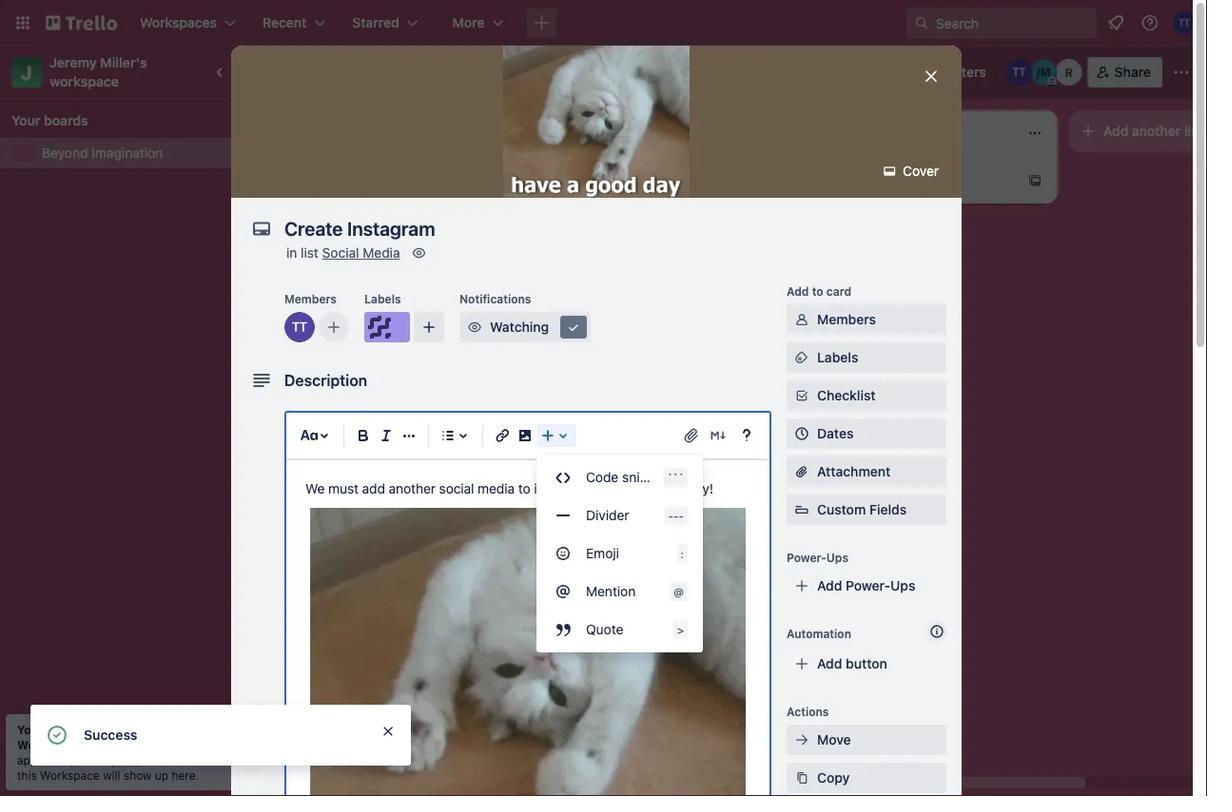 Task type: locate. For each thing, give the bounding box(es) containing it.
terry turtle (terryturtle) image
[[1007, 59, 1033, 86], [285, 312, 315, 343]]

terry turtle (terryturtle) image left r
[[1007, 59, 1033, 86]]

editor toolbar toolbar
[[294, 421, 762, 653]]

1 vertical spatial card
[[827, 285, 852, 298]]

1 vertical spatial to
[[519, 481, 531, 497]]

quote image
[[552, 619, 575, 642]]

0 vertical spatial imagination
[[338, 62, 434, 82]]

divider image
[[552, 505, 575, 527]]

here.
[[172, 769, 199, 782]]

actions
[[787, 705, 830, 719]]

0 horizontal spatial card
[[337, 493, 365, 509]]

0 horizontal spatial terry turtle (terryturtle) image
[[480, 404, 503, 427]]

2 horizontal spatial card
[[877, 173, 905, 188]]

1 vertical spatial boards
[[176, 754, 213, 767]]

a right we
[[326, 493, 333, 509]]

add
[[362, 481, 385, 497]]

1 horizontal spatial this
[[141, 723, 163, 737]]

0 horizontal spatial add a card
[[297, 493, 365, 509]]

None text field
[[275, 211, 903, 246]]

1 horizontal spatial terry turtle (terryturtle) image
[[1007, 59, 1033, 86]]

code snippet image
[[552, 466, 575, 489]]

1 horizontal spatial power-
[[846, 578, 891, 594]]

1 horizontal spatial ups
[[891, 578, 916, 594]]

add to card
[[787, 285, 852, 298]]

1 vertical spatial labels
[[818, 350, 859, 366]]

add
[[1104, 123, 1129, 139], [838, 173, 863, 188], [787, 285, 810, 298], [297, 493, 322, 509], [818, 578, 843, 594], [818, 656, 843, 672]]

2 vertical spatial to
[[103, 723, 115, 737]]

boards down 'admin'
[[176, 754, 213, 767]]

workspace visible image
[[490, 65, 505, 80]]

0 horizontal spatial color: purple, title: none image
[[278, 370, 316, 377]]

2 horizontal spatial to
[[813, 285, 824, 298]]

1 vertical spatial members
[[818, 312, 877, 327]]

1 horizontal spatial beyond imagination
[[272, 62, 434, 82]]

members up add members to card image
[[285, 292, 337, 306]]

0 horizontal spatial power-
[[787, 551, 827, 564]]

kickoff
[[278, 451, 321, 467]]

0 vertical spatial to
[[813, 285, 824, 298]]

workspace
[[50, 74, 119, 89]]

jeremy miller's workspace
[[50, 55, 151, 89]]

filters button
[[919, 57, 993, 88]]

to left join
[[103, 723, 115, 737]]

to right media
[[519, 481, 531, 497]]

cover link
[[875, 156, 951, 187]]

workspace down join
[[108, 739, 168, 752]]

0 horizontal spatial members
[[285, 292, 337, 306]]

0 horizontal spatial this
[[17, 769, 37, 782]]

sm image inside the watching button
[[564, 318, 584, 337]]

to up members link
[[813, 285, 824, 298]]

sm image inside 'move' 'link'
[[793, 731, 812, 750]]

attach and insert link image
[[683, 426, 702, 446]]

members down add to card
[[818, 312, 877, 327]]

Search field
[[930, 9, 1097, 37]]

add power-ups link
[[787, 571, 947, 602]]

custom fields button
[[787, 501, 947, 520]]

create from template… image
[[1028, 173, 1043, 188], [487, 493, 503, 509]]

social media link
[[322, 245, 400, 261]]

ups
[[827, 551, 849, 564], [891, 578, 916, 594]]

sm image inside cover link
[[881, 162, 900, 181]]

add members to card image
[[327, 318, 342, 337]]

this inside if a workspace admin approves your request, other boards in this workspace will show up here.
[[17, 769, 37, 782]]

add down power-ups
[[818, 578, 843, 594]]

dates button
[[787, 419, 947, 449]]

open help dialog image
[[736, 425, 759, 447]]

0 vertical spatial members
[[285, 292, 337, 306]]

sm image inside copy link
[[793, 769, 812, 788]]

@
[[674, 585, 684, 599]]

0 vertical spatial beyond
[[272, 62, 334, 82]]

0 horizontal spatial sm image
[[564, 318, 584, 337]]

add up members link
[[787, 285, 810, 298]]

list
[[1185, 123, 1204, 139], [301, 245, 319, 261]]

1 horizontal spatial add a card
[[838, 173, 905, 188]]

0 vertical spatial in
[[287, 245, 297, 261]]

show
[[124, 769, 152, 782]]

0 vertical spatial add a card button
[[807, 166, 1020, 196]]

kickoff meeting link
[[278, 450, 499, 469]]

0 horizontal spatial create from template… image
[[487, 493, 503, 509]]

0 vertical spatial a
[[866, 173, 874, 188]]

color: purple, title: none image right add members to card image
[[365, 312, 410, 343]]

0 vertical spatial power-
[[787, 551, 827, 564]]

attachment button
[[787, 457, 947, 487]]

jeremy
[[50, 55, 97, 70]]

0 horizontal spatial workspace
[[40, 769, 100, 782]]

we must add another social media to increase our youth credibility!
[[306, 481, 714, 497]]

boards
[[44, 113, 88, 129], [176, 754, 213, 767]]

share
[[1115, 64, 1152, 80]]

in left social
[[287, 245, 297, 261]]

quote
[[586, 622, 624, 638]]

1 vertical spatial beyond
[[42, 145, 88, 161]]

1 horizontal spatial create from template… image
[[1028, 173, 1043, 188]]

0 horizontal spatial beyond imagination
[[42, 145, 163, 161]]

back to home image
[[46, 8, 117, 38]]

list left social
[[301, 245, 319, 261]]

power- down the custom
[[787, 551, 827, 564]]

members
[[285, 292, 337, 306], [818, 312, 877, 327]]

0 vertical spatial labels
[[365, 292, 401, 306]]

3 - from the left
[[679, 509, 684, 523]]

1 vertical spatial imagination
[[92, 145, 163, 161]]

divider
[[586, 508, 630, 524]]

sm image for copy
[[793, 769, 812, 788]]

up
[[155, 769, 169, 782]]

0 vertical spatial sm image
[[564, 318, 584, 337]]

thoughts
[[567, 165, 620, 178]]

create from template… image for add a card button to the left
[[487, 493, 503, 509]]

list inside button
[[1185, 123, 1204, 139]]

1 horizontal spatial another
[[1133, 123, 1182, 139]]

boards right your
[[44, 113, 88, 129]]

ups up add power-ups
[[827, 551, 849, 564]]

sm image right "watching"
[[564, 318, 584, 337]]

1 horizontal spatial terry turtle (terryturtle) image
[[1174, 11, 1197, 34]]

1 vertical spatial sm image
[[793, 348, 812, 367]]

1 horizontal spatial imagination
[[338, 62, 434, 82]]

sm image inside the watching button
[[465, 318, 485, 337]]

1 - from the left
[[669, 509, 674, 523]]

1 vertical spatial ups
[[891, 578, 916, 594]]

terry turtle (terryturtle) image left add members to card image
[[285, 312, 315, 343]]

a right if
[[98, 739, 105, 752]]

color: bold red, title: "thoughts" element
[[548, 164, 620, 178]]

another down share at the right top of the page
[[1133, 123, 1182, 139]]

add another list
[[1104, 123, 1204, 139]]

0 vertical spatial card
[[877, 173, 905, 188]]

search image
[[915, 15, 930, 30]]

labels link
[[787, 343, 947, 373]]

imagination inside beyond imagination text box
[[338, 62, 434, 82]]

open information menu image
[[1141, 13, 1160, 32]]

must
[[329, 481, 359, 497]]

0 horizontal spatial a
[[98, 739, 105, 752]]

2 horizontal spatial a
[[866, 173, 874, 188]]

add down the 'share' button
[[1104, 123, 1129, 139]]

0 vertical spatial boards
[[44, 113, 88, 129]]

1 vertical spatial this
[[17, 769, 37, 782]]

0 horizontal spatial another
[[389, 481, 436, 497]]

1 vertical spatial terry turtle (terryturtle) image
[[285, 312, 315, 343]]

0 horizontal spatial list
[[301, 245, 319, 261]]

1 vertical spatial add a card
[[297, 493, 365, 509]]

a left cover link
[[866, 173, 874, 188]]

mention image
[[552, 581, 575, 604]]

0 horizontal spatial to
[[103, 723, 115, 737]]

color: purple, title: none image up the create
[[278, 370, 316, 377]]

1 horizontal spatial workspace
[[108, 739, 168, 752]]

0 vertical spatial add a card
[[838, 173, 905, 188]]

our
[[589, 481, 609, 497]]

1 vertical spatial power-
[[846, 578, 891, 594]]

sm image
[[564, 318, 584, 337], [793, 348, 812, 367]]

1 horizontal spatial to
[[519, 481, 531, 497]]

a
[[866, 173, 874, 188], [326, 493, 333, 509], [98, 739, 105, 752]]

add down automation
[[818, 656, 843, 672]]

labels down media
[[365, 292, 401, 306]]

boards inside if a workspace admin approves your request, other boards in this workspace will show up here.
[[176, 754, 213, 767]]

image image
[[514, 425, 537, 447]]

join
[[118, 723, 138, 737]]

to inside text box
[[519, 481, 531, 497]]

0 vertical spatial create from template… image
[[1028, 173, 1043, 188]]

sm image inside members link
[[793, 310, 812, 329]]

cover
[[900, 163, 940, 179]]

to inside you requested to join this workspace.
[[103, 723, 115, 737]]

0 horizontal spatial in
[[216, 754, 226, 767]]

sm image down add to card
[[793, 348, 812, 367]]

0 vertical spatial this
[[141, 723, 163, 737]]

labels
[[365, 292, 401, 306], [818, 350, 859, 366]]

1 horizontal spatial add a card button
[[807, 166, 1020, 196]]

create instagram link
[[278, 381, 499, 400]]

1 vertical spatial workspace
[[40, 769, 100, 782]]

jeremy miller (jeremymiller198) image
[[1032, 59, 1058, 86]]

admin
[[171, 739, 204, 752]]

your
[[70, 754, 94, 767]]

1 horizontal spatial beyond
[[272, 62, 334, 82]]

this down approves
[[17, 769, 37, 782]]

workspace.
[[17, 739, 85, 752]]

terry turtle (terryturtle) image left image
[[480, 404, 503, 427]]

add inside 'link'
[[818, 578, 843, 594]]

1 horizontal spatial a
[[326, 493, 333, 509]]

menu containing code snippet
[[537, 459, 703, 649]]

1
[[301, 409, 306, 422]]

add power-ups
[[818, 578, 916, 594]]

workspace
[[108, 739, 168, 752], [40, 769, 100, 782]]

0 vertical spatial terry turtle (terryturtle) image
[[1174, 11, 1197, 34]]

1 horizontal spatial color: purple, title: none image
[[365, 312, 410, 343]]

terry turtle (terryturtle) image right 'open information menu' image
[[1174, 11, 1197, 34]]

show menu image
[[1173, 63, 1192, 82]]

0 vertical spatial another
[[1133, 123, 1182, 139]]

2 vertical spatial a
[[98, 739, 105, 752]]

your boards with 1 items element
[[11, 109, 227, 132]]

1 vertical spatial terry turtle (terryturtle) image
[[480, 404, 503, 427]]

in right other at left
[[216, 754, 226, 767]]

labels up checklist
[[818, 350, 859, 366]]

sm image
[[881, 162, 900, 181], [410, 244, 429, 263], [793, 310, 812, 329], [465, 318, 485, 337], [793, 386, 812, 406], [793, 731, 812, 750], [793, 769, 812, 788]]

color: purple, title: none image
[[365, 312, 410, 343], [278, 370, 316, 377]]

0 horizontal spatial add a card button
[[267, 486, 480, 516]]

beyond
[[272, 62, 334, 82], [42, 145, 88, 161]]

this right join
[[141, 723, 163, 737]]

to
[[813, 285, 824, 298], [519, 481, 531, 497], [103, 723, 115, 737]]

ups down fields
[[891, 578, 916, 594]]

r
[[1066, 66, 1074, 79]]

1 horizontal spatial list
[[1185, 123, 1204, 139]]

success
[[84, 728, 138, 743]]

1 vertical spatial create from template… image
[[487, 493, 503, 509]]

add a card
[[838, 173, 905, 188], [297, 493, 365, 509]]

in list social media
[[287, 245, 400, 261]]

1 vertical spatial beyond imagination
[[42, 145, 163, 161]]

2 vertical spatial card
[[337, 493, 365, 509]]

0 vertical spatial color: purple, title: none image
[[365, 312, 410, 343]]

other
[[144, 754, 173, 767]]

0 vertical spatial list
[[1185, 123, 1204, 139]]

custom
[[818, 502, 867, 518]]

1 vertical spatial in
[[216, 754, 226, 767]]

1 vertical spatial another
[[389, 481, 436, 497]]

create instagram
[[278, 383, 384, 398]]

terry turtle (terryturtle) image
[[1174, 11, 1197, 34], [480, 404, 503, 427]]

menu
[[537, 459, 703, 649]]

your
[[11, 113, 40, 129]]

youth
[[613, 481, 647, 497]]

1 horizontal spatial boards
[[176, 754, 213, 767]]

beyond imagination
[[272, 62, 434, 82], [42, 145, 163, 161]]

checklist link
[[787, 381, 947, 411]]

1 vertical spatial add a card button
[[267, 486, 480, 516]]

1 horizontal spatial sm image
[[793, 348, 812, 367]]

copy link
[[787, 763, 947, 794]]

0 horizontal spatial ups
[[827, 551, 849, 564]]

power- down power-ups
[[846, 578, 891, 594]]

emoji image
[[552, 543, 575, 565]]

0 horizontal spatial imagination
[[92, 145, 163, 161]]

list down show menu image
[[1185, 123, 1204, 139]]

0 vertical spatial beyond imagination
[[272, 62, 434, 82]]

another down the 'kickoff meeting' link
[[389, 481, 436, 497]]

power-
[[787, 551, 827, 564], [846, 578, 891, 594]]

sm image inside checklist link
[[793, 386, 812, 406]]

workspace down your
[[40, 769, 100, 782]]

sm image for checklist
[[793, 386, 812, 406]]

:
[[681, 547, 684, 561]]



Task type: vqa. For each thing, say whether or not it's contained in the screenshot.
"Menu"
yes



Task type: describe. For each thing, give the bounding box(es) containing it.
menu inside 'editor toolbar' toolbar
[[537, 459, 703, 649]]

attachment
[[818, 464, 891, 480]]

1 vertical spatial color: purple, title: none image
[[278, 370, 316, 377]]

sm image for watching
[[465, 318, 485, 337]]

ups inside add power-ups 'link'
[[891, 578, 916, 594]]

board button
[[516, 57, 618, 88]]

approves
[[17, 754, 67, 767]]

requested
[[41, 723, 100, 737]]

Main content area, start typing to enter text. text field
[[306, 478, 751, 797]]

automation image
[[885, 57, 912, 84]]

lists image
[[437, 425, 460, 447]]

more formatting image
[[398, 425, 421, 447]]

beyond inside text box
[[272, 62, 334, 82]]

bold ⌘b image
[[352, 425, 375, 447]]

---
[[669, 509, 684, 523]]

add button
[[818, 656, 888, 672]]

move link
[[787, 725, 947, 756]]

watching
[[490, 319, 549, 335]]

r button
[[1056, 59, 1083, 86]]

1 vertical spatial a
[[326, 493, 333, 509]]

this inside you requested to join this workspace.
[[141, 723, 163, 737]]

create from template… image for top add a card button
[[1028, 173, 1043, 188]]

you
[[17, 723, 38, 737]]

add another list button
[[1070, 110, 1208, 152]]

1 horizontal spatial card
[[827, 285, 852, 298]]

instagram
[[322, 383, 384, 398]]

notifications
[[460, 292, 532, 306]]

sm image for move
[[793, 731, 812, 750]]

board
[[549, 64, 586, 80]]

imagination inside beyond imagination link
[[92, 145, 163, 161]]

a inside if a workspace admin approves your request, other boards in this workspace will show up here.
[[98, 739, 105, 752]]

beyond imagination link
[[42, 144, 236, 163]]

dates
[[818, 426, 854, 442]]

```
[[668, 471, 684, 485]]

0 horizontal spatial labels
[[365, 292, 401, 306]]

kickoff meeting
[[278, 451, 374, 467]]

thinking link
[[548, 175, 769, 194]]

button
[[846, 656, 888, 672]]

0 notifications image
[[1105, 11, 1128, 34]]

0 vertical spatial workspace
[[108, 739, 168, 752]]

text styles image
[[298, 425, 321, 447]]

thinking
[[548, 177, 601, 192]]

power-ups
[[787, 551, 849, 564]]

automation
[[787, 627, 852, 641]]

checklist
[[818, 388, 876, 404]]

emoji
[[586, 546, 620, 562]]

add inside button
[[1104, 123, 1129, 139]]

0 vertical spatial terry turtle (terryturtle) image
[[1007, 59, 1033, 86]]

snippet
[[623, 470, 668, 485]]

another inside text box
[[389, 481, 436, 497]]

will
[[103, 769, 120, 782]]

another inside button
[[1133, 123, 1182, 139]]

request,
[[97, 754, 141, 767]]

custom fields
[[818, 502, 907, 518]]

create
[[278, 383, 319, 398]]

power- inside 'link'
[[846, 578, 891, 594]]

add button button
[[787, 649, 947, 680]]

media
[[363, 245, 400, 261]]

0 horizontal spatial beyond
[[42, 145, 88, 161]]

we
[[306, 481, 325, 497]]

1 horizontal spatial labels
[[818, 350, 859, 366]]

0 horizontal spatial boards
[[44, 113, 88, 129]]

meeting
[[325, 451, 374, 467]]

watching button
[[460, 312, 591, 343]]

primary element
[[0, 0, 1208, 46]]

0 horizontal spatial terry turtle (terryturtle) image
[[285, 312, 315, 343]]

>
[[677, 624, 684, 637]]

add left cover link
[[838, 173, 863, 188]]

sm image for members
[[793, 310, 812, 329]]

move
[[818, 733, 852, 748]]

social
[[322, 245, 359, 261]]

j
[[21, 61, 32, 83]]

1 vertical spatial list
[[301, 245, 319, 261]]

miller's
[[100, 55, 147, 70]]

share button
[[1089, 57, 1163, 88]]

link image
[[491, 425, 514, 447]]

fields
[[870, 502, 907, 518]]

2 - from the left
[[674, 509, 679, 523]]

create board or workspace image
[[533, 13, 552, 32]]

sm image inside labels link
[[793, 348, 812, 367]]

you requested to join this workspace.
[[17, 723, 163, 752]]

in inside if a workspace admin approves your request, other boards in this workspace will show up here.
[[216, 754, 226, 767]]

code
[[586, 470, 619, 485]]

dismiss flag image
[[381, 724, 396, 740]]

media
[[478, 481, 515, 497]]

add inside "button"
[[818, 656, 843, 672]]

filters
[[948, 64, 987, 80]]

thoughts thinking
[[548, 165, 620, 192]]

members link
[[787, 305, 947, 335]]

mention
[[586, 584, 636, 600]]

0 vertical spatial ups
[[827, 551, 849, 564]]

increase
[[534, 481, 586, 497]]

Board name text field
[[263, 57, 444, 88]]

if
[[88, 739, 95, 752]]

beyond imagination inside text box
[[272, 62, 434, 82]]

1 horizontal spatial in
[[287, 245, 297, 261]]

your boards
[[11, 113, 88, 129]]

code snippet ```
[[586, 470, 684, 485]]

social
[[439, 481, 475, 497]]

description
[[285, 372, 368, 390]]

1 horizontal spatial members
[[818, 312, 877, 327]]

rubyanndersson (rubyanndersson) image
[[1056, 59, 1083, 86]]

if a workspace admin approves your request, other boards in this workspace will show up here.
[[17, 739, 226, 782]]

view markdown image
[[709, 426, 728, 446]]

italic ⌘i image
[[375, 425, 398, 447]]

add left must
[[297, 493, 322, 509]]

credibility!
[[651, 481, 714, 497]]



